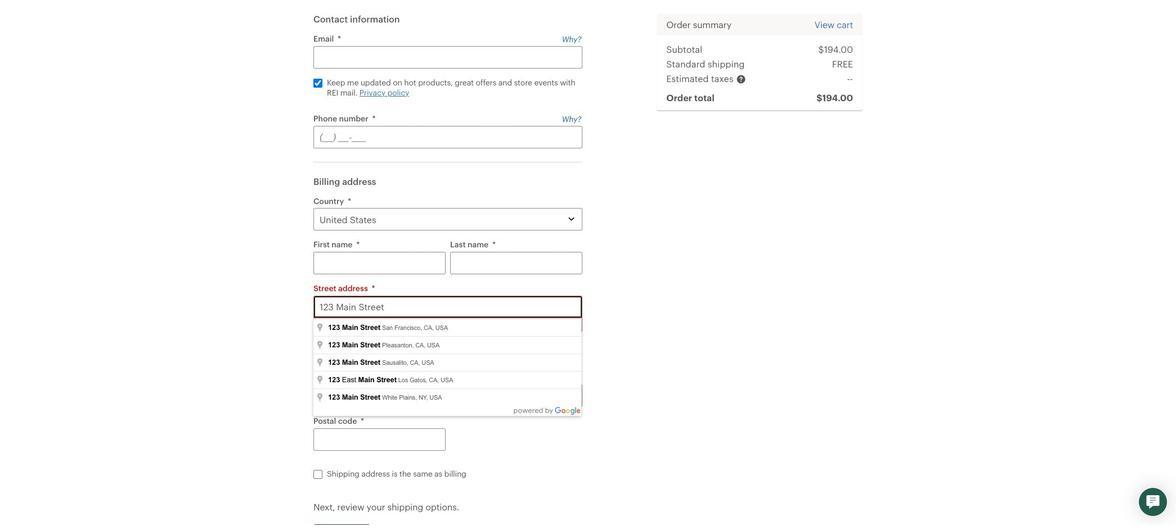 Task type: vqa. For each thing, say whether or not it's contained in the screenshot.
Postal code text box
yes



Task type: describe. For each thing, give the bounding box(es) containing it.
2 marker image from the top
[[316, 341, 324, 352]]

1 marker image from the top
[[316, 358, 324, 369]]

Street address text field
[[314, 296, 583, 318]]

Postal code text field
[[314, 429, 446, 451]]

3 marker image from the top
[[316, 375, 324, 387]]

City text field
[[314, 385, 446, 407]]



Task type: locate. For each thing, give the bounding box(es) containing it.
2 marker image from the top
[[316, 393, 324, 404]]

marker image
[[316, 358, 324, 369], [316, 393, 324, 404]]

contact information: email address element
[[314, 34, 583, 104]]

1 marker image from the top
[[316, 323, 324, 334]]

2 vertical spatial marker image
[[316, 375, 324, 387]]

Phone number telephone field
[[314, 126, 583, 148]]

1 vertical spatial marker image
[[316, 341, 324, 352]]

Last name text field
[[450, 252, 583, 274]]

live chat image
[[1147, 496, 1160, 509]]

marker image
[[316, 323, 324, 334], [316, 341, 324, 352], [316, 375, 324, 387]]

None checkbox
[[314, 79, 323, 88], [314, 470, 323, 479], [314, 79, 323, 88], [314, 470, 323, 479]]

0 vertical spatial marker image
[[316, 323, 324, 334]]

1 vertical spatial marker image
[[316, 393, 324, 404]]

First name text field
[[314, 252, 446, 274]]

Email email field
[[314, 46, 583, 68]]

order total element
[[799, 90, 853, 105]]

0 vertical spatial marker image
[[316, 358, 324, 369]]



